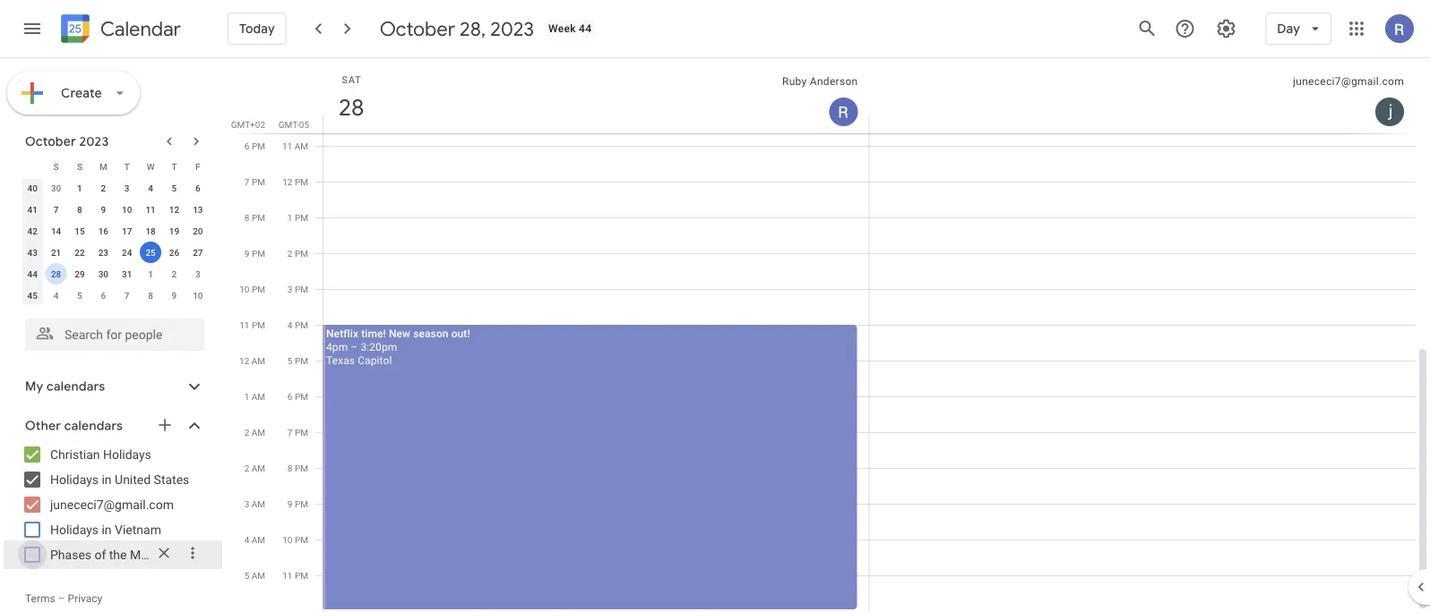 Task type: locate. For each thing, give the bounding box(es) containing it.
holidays up united
[[103, 448, 151, 462]]

1 inside the november 1 "element"
[[148, 269, 153, 280]]

9 pm left the 2 pm
[[245, 248, 265, 259]]

0 vertical spatial 8 pm
[[245, 212, 265, 223]]

t right m
[[124, 161, 130, 172]]

holidays in vietnam
[[50, 523, 161, 538]]

0 vertical spatial holidays
[[103, 448, 151, 462]]

holidays up phases
[[50, 523, 99, 538]]

vietnam
[[115, 523, 161, 538]]

9 pm right 3 am
[[288, 499, 308, 510]]

1 vertical spatial –
[[58, 593, 65, 606]]

row group containing 40
[[21, 177, 210, 306]]

1 horizontal spatial 28
[[337, 93, 363, 122]]

1 horizontal spatial 7 pm
[[288, 427, 308, 438]]

11 down gmt-
[[282, 141, 292, 151]]

1 am
[[244, 392, 265, 402]]

0 horizontal spatial 12
[[169, 204, 179, 215]]

1 horizontal spatial 8 pm
[[288, 463, 308, 474]]

2 vertical spatial holidays
[[50, 523, 99, 538]]

privacy link
[[68, 593, 102, 606]]

netflix time! new season out! 4pm – 3:20pm texas capitol
[[326, 328, 470, 367]]

0 vertical spatial calendars
[[46, 379, 105, 395]]

7 left 12 pm
[[245, 177, 250, 187]]

41
[[27, 204, 38, 215]]

9
[[101, 204, 106, 215], [245, 248, 250, 259], [172, 290, 177, 301], [288, 499, 293, 510]]

4pm
[[326, 341, 348, 354]]

2 am down 1 am
[[244, 427, 265, 438]]

3
[[124, 183, 130, 194], [195, 269, 200, 280], [288, 284, 293, 295], [244, 499, 249, 510]]

9 right 27 element
[[245, 248, 250, 259]]

1 vertical spatial 2023
[[79, 134, 109, 150]]

12 for 12 am
[[239, 356, 249, 367]]

am down 12 am
[[252, 392, 265, 402]]

2 pm
[[288, 248, 308, 259]]

44 right week
[[579, 22, 592, 35]]

0 horizontal spatial 28
[[51, 269, 61, 280]]

in for vietnam
[[102, 523, 112, 538]]

1 vertical spatial 30
[[98, 269, 108, 280]]

october up september 30 element
[[25, 134, 76, 150]]

junececi7@gmail.com up holidays in vietnam
[[50, 498, 174, 513]]

6 pm down gmt+02
[[245, 141, 265, 151]]

2 t from the left
[[172, 161, 177, 172]]

4 for 4 pm
[[288, 320, 293, 331]]

14 element
[[45, 220, 67, 242]]

1 vertical spatial holidays
[[50, 473, 99, 487]]

row
[[21, 156, 210, 177], [21, 177, 210, 199], [21, 199, 210, 220], [21, 220, 210, 242], [21, 242, 210, 263], [21, 263, 210, 285], [21, 285, 210, 306]]

0 horizontal spatial junececi7@gmail.com
[[50, 498, 174, 513]]

0 vertical spatial in
[[102, 473, 112, 487]]

– right 4pm at the left of the page
[[351, 341, 358, 354]]

0 horizontal spatial 11 pm
[[239, 320, 265, 331]]

7 down 31 element in the top of the page
[[124, 290, 130, 301]]

4 pm
[[288, 320, 308, 331]]

other calendars button
[[4, 412, 222, 441]]

None search field
[[0, 312, 222, 351]]

10 inside 10 element
[[122, 204, 132, 215]]

19
[[169, 226, 179, 237]]

am
[[295, 141, 308, 151], [252, 356, 265, 367], [252, 392, 265, 402], [252, 427, 265, 438], [252, 463, 265, 474], [252, 499, 265, 510], [252, 535, 265, 546], [252, 571, 265, 582]]

2023 up m
[[79, 134, 109, 150]]

christian
[[50, 448, 100, 462]]

20
[[193, 226, 203, 237]]

holidays down christian
[[50, 473, 99, 487]]

other calendars
[[25, 418, 123, 435]]

1 horizontal spatial 9 pm
[[288, 499, 308, 510]]

30
[[51, 183, 61, 194], [98, 269, 108, 280]]

0 horizontal spatial october
[[25, 134, 76, 150]]

calendars
[[46, 379, 105, 395], [64, 418, 123, 435]]

3 up 10 element
[[124, 183, 130, 194]]

0 horizontal spatial 10 pm
[[239, 284, 265, 295]]

0 horizontal spatial 7 pm
[[245, 177, 265, 187]]

s
[[53, 161, 59, 172], [77, 161, 82, 172]]

10 up 17
[[122, 204, 132, 215]]

10 right 'november 10' element
[[239, 284, 250, 295]]

28 down sat on the left of the page
[[337, 93, 363, 122]]

1 for 1 am
[[244, 392, 249, 402]]

0 vertical spatial junececi7@gmail.com
[[1293, 75, 1404, 88]]

4 down 28 element
[[54, 290, 59, 301]]

1 horizontal spatial t
[[172, 161, 177, 172]]

0 vertical spatial 6 pm
[[245, 141, 265, 151]]

1 horizontal spatial 12
[[239, 356, 249, 367]]

2 2 am from the top
[[244, 463, 265, 474]]

27
[[193, 247, 203, 258]]

3 down the 2 pm
[[288, 284, 293, 295]]

5 row from the top
[[21, 242, 210, 263]]

1 vertical spatial 2 am
[[244, 463, 265, 474]]

4 row from the top
[[21, 220, 210, 242]]

2 row from the top
[[21, 177, 210, 199]]

october 2023
[[25, 134, 109, 150]]

6 down f
[[195, 183, 200, 194]]

5 down 4 pm
[[288, 356, 293, 367]]

2 am
[[244, 427, 265, 438], [244, 463, 265, 474]]

5 am
[[244, 571, 265, 582]]

7 row from the top
[[21, 285, 210, 306]]

1 for the november 1 "element"
[[148, 269, 153, 280]]

s left m
[[77, 161, 82, 172]]

7 pm left 12 pm
[[245, 177, 265, 187]]

1 vertical spatial 44
[[27, 269, 38, 280]]

november 7 element
[[116, 285, 138, 306]]

12 up 19
[[169, 204, 179, 215]]

today
[[239, 21, 275, 37]]

1 horizontal spatial 44
[[579, 22, 592, 35]]

26
[[169, 247, 179, 258]]

10 right '4 am'
[[282, 535, 293, 546]]

1 horizontal spatial 6 pm
[[288, 392, 308, 402]]

3 row from the top
[[21, 199, 210, 220]]

30 for 30 element
[[98, 269, 108, 280]]

in for united
[[102, 473, 112, 487]]

30 right 40
[[51, 183, 61, 194]]

calendars for other calendars
[[64, 418, 123, 435]]

calendars up other calendars
[[46, 379, 105, 395]]

5 down 29 element
[[77, 290, 82, 301]]

0 vertical spatial 12
[[282, 177, 293, 187]]

– right terms link
[[58, 593, 65, 606]]

– inside netflix time! new season out! 4pm – 3:20pm texas capitol
[[351, 341, 358, 354]]

9 up 16 element
[[101, 204, 106, 215]]

f
[[195, 161, 200, 172]]

4 up 5 am
[[244, 535, 249, 546]]

t right w
[[172, 161, 177, 172]]

calendars up christian holidays
[[64, 418, 123, 435]]

gmt+02
[[231, 119, 265, 130]]

12 am
[[239, 356, 265, 367]]

9 down november 2 element
[[172, 290, 177, 301]]

1 down 12 am
[[244, 392, 249, 402]]

add other calendars image
[[156, 417, 174, 435]]

11 pm up 12 am
[[239, 320, 265, 331]]

1 in from the top
[[102, 473, 112, 487]]

my
[[25, 379, 43, 395]]

8
[[77, 204, 82, 215], [245, 212, 250, 223], [148, 290, 153, 301], [288, 463, 293, 474]]

1
[[77, 183, 82, 194], [288, 212, 293, 223], [148, 269, 153, 280], [244, 392, 249, 402]]

0 vertical spatial 44
[[579, 22, 592, 35]]

0 vertical spatial –
[[351, 341, 358, 354]]

1 horizontal spatial october
[[380, 16, 455, 41]]

0 horizontal spatial 44
[[27, 269, 38, 280]]

15 element
[[69, 220, 90, 242]]

in up phases of the moon
[[102, 523, 112, 538]]

my calendars
[[25, 379, 105, 395]]

9 right 3 am
[[288, 499, 293, 510]]

12 for 12 pm
[[282, 177, 293, 187]]

30 down '23'
[[98, 269, 108, 280]]

5 down '4 am'
[[244, 571, 249, 582]]

Search for people text field
[[36, 319, 194, 351]]

7
[[245, 177, 250, 187], [54, 204, 59, 215], [124, 290, 130, 301], [288, 427, 293, 438]]

2023 right 28,
[[490, 16, 534, 41]]

2 am up 3 am
[[244, 463, 265, 474]]

1 horizontal spatial –
[[351, 341, 358, 354]]

7 inside 'element'
[[124, 290, 130, 301]]

3 pm
[[288, 284, 308, 295]]

gmt-
[[278, 119, 299, 130]]

6 row from the top
[[21, 263, 210, 285]]

2 vertical spatial 12
[[239, 356, 249, 367]]

1 vertical spatial calendars
[[64, 418, 123, 435]]

1 vertical spatial 12
[[169, 204, 179, 215]]

1 2 am from the top
[[244, 427, 265, 438]]

season
[[413, 328, 449, 340]]

1 vertical spatial junececi7@gmail.com
[[50, 498, 174, 513]]

0 horizontal spatial 2023
[[79, 134, 109, 150]]

1 vertical spatial 6 pm
[[288, 392, 308, 402]]

3 am
[[244, 499, 265, 510]]

4 for 4 am
[[244, 535, 249, 546]]

28 grid
[[229, 58, 1430, 613]]

45
[[27, 290, 38, 301]]

11 up 18
[[146, 204, 156, 215]]

row group
[[21, 177, 210, 306]]

row containing 44
[[21, 263, 210, 285]]

5
[[172, 183, 177, 194], [77, 290, 82, 301], [288, 356, 293, 367], [244, 571, 249, 582]]

2023
[[490, 16, 534, 41], [79, 134, 109, 150]]

holidays for vietnam
[[50, 523, 99, 538]]

am down 05 in the top left of the page
[[295, 141, 308, 151]]

12 down 11 am
[[282, 177, 293, 187]]

1 row from the top
[[21, 156, 210, 177]]

1 horizontal spatial s
[[77, 161, 82, 172]]

43
[[27, 247, 38, 258]]

row containing 42
[[21, 220, 210, 242]]

junececi7@gmail.com down day popup button
[[1293, 75, 1404, 88]]

0 vertical spatial october
[[380, 16, 455, 41]]

the
[[109, 548, 127, 563]]

0 horizontal spatial 30
[[51, 183, 61, 194]]

30 inside 30 element
[[98, 269, 108, 280]]

0 vertical spatial 28
[[337, 93, 363, 122]]

october left 28,
[[380, 16, 455, 41]]

2 in from the top
[[102, 523, 112, 538]]

7 pm down 5 pm
[[288, 427, 308, 438]]

10 pm
[[239, 284, 265, 295], [282, 535, 308, 546]]

1 horizontal spatial 11 pm
[[282, 571, 308, 582]]

row containing 43
[[21, 242, 210, 263]]

in
[[102, 473, 112, 487], [102, 523, 112, 538]]

13 element
[[187, 199, 209, 220]]

5 up the 12 element
[[172, 183, 177, 194]]

other calendars list
[[4, 441, 222, 570]]

30 inside september 30 element
[[51, 183, 61, 194]]

12
[[282, 177, 293, 187], [169, 204, 179, 215], [239, 356, 249, 367]]

8 pm
[[245, 212, 265, 223], [288, 463, 308, 474]]

2 down 1 am
[[244, 427, 249, 438]]

pm
[[252, 141, 265, 151], [252, 177, 265, 187], [295, 177, 308, 187], [252, 212, 265, 223], [295, 212, 308, 223], [252, 248, 265, 259], [295, 248, 308, 259], [252, 284, 265, 295], [295, 284, 308, 295], [252, 320, 265, 331], [295, 320, 308, 331], [295, 356, 308, 367], [295, 392, 308, 402], [295, 427, 308, 438], [295, 463, 308, 474], [295, 499, 308, 510], [295, 535, 308, 546], [295, 571, 308, 582]]

10 element
[[116, 199, 138, 220]]

1 vertical spatial 28
[[51, 269, 61, 280]]

october for october 2023
[[25, 134, 76, 150]]

9 pm
[[245, 248, 265, 259], [288, 499, 308, 510]]

main drawer image
[[22, 18, 43, 39]]

29 element
[[69, 263, 90, 285]]

settings menu image
[[1215, 18, 1237, 39]]

31
[[122, 269, 132, 280]]

11 pm right 5 am
[[282, 571, 308, 582]]

t
[[124, 161, 130, 172], [172, 161, 177, 172]]

am up 5 am
[[252, 535, 265, 546]]

3 up '4 am'
[[244, 499, 249, 510]]

6 down 30 element
[[101, 290, 106, 301]]

12 up 1 am
[[239, 356, 249, 367]]

1 vertical spatial 11 pm
[[282, 571, 308, 582]]

0 horizontal spatial t
[[124, 161, 130, 172]]

1 vertical spatial october
[[25, 134, 76, 150]]

–
[[351, 341, 358, 354], [58, 593, 65, 606]]

day button
[[1266, 7, 1332, 50]]

0 vertical spatial 2 am
[[244, 427, 265, 438]]

1 horizontal spatial 2023
[[490, 16, 534, 41]]

holidays
[[103, 448, 151, 462], [50, 473, 99, 487], [50, 523, 99, 538]]

2 horizontal spatial 12
[[282, 177, 293, 187]]

0 vertical spatial 30
[[51, 183, 61, 194]]

1 up november 8 element at the left
[[148, 269, 153, 280]]

21
[[51, 247, 61, 258]]

privacy
[[68, 593, 102, 606]]

0 horizontal spatial s
[[53, 161, 59, 172]]

11
[[282, 141, 292, 151], [146, 204, 156, 215], [239, 320, 250, 331], [282, 571, 293, 582]]

10 down november 3 element
[[193, 290, 203, 301]]

10 pm left 3 pm
[[239, 284, 265, 295]]

in down christian holidays
[[102, 473, 112, 487]]

18 element
[[140, 220, 161, 242]]

44
[[579, 22, 592, 35], [27, 269, 38, 280]]

ruby anderson
[[782, 75, 858, 88]]

7 down 5 pm
[[288, 427, 293, 438]]

1 horizontal spatial 30
[[98, 269, 108, 280]]

3 up 'november 10' element
[[195, 269, 200, 280]]

2
[[101, 183, 106, 194], [288, 248, 293, 259], [172, 269, 177, 280], [244, 427, 249, 438], [244, 463, 249, 474]]

2 up 3 am
[[244, 463, 249, 474]]

28 down 21
[[51, 269, 61, 280]]

4 down 3 pm
[[288, 320, 293, 331]]

44 up 45
[[27, 269, 38, 280]]

6 pm down 5 pm
[[288, 392, 308, 402]]

2 down m
[[101, 183, 106, 194]]

10 pm right '4 am'
[[282, 535, 308, 546]]

0 horizontal spatial 8 pm
[[245, 212, 265, 223]]

1 vertical spatial 10 pm
[[282, 535, 308, 546]]

7 down september 30 element
[[54, 204, 59, 215]]

24 element
[[116, 242, 138, 263]]

1 vertical spatial in
[[102, 523, 112, 538]]

10 inside 'november 10' element
[[193, 290, 203, 301]]

0 vertical spatial 9 pm
[[245, 248, 265, 259]]

s up september 30 element
[[53, 161, 59, 172]]

6
[[245, 141, 250, 151], [195, 183, 200, 194], [101, 290, 106, 301], [288, 392, 293, 402]]

23 element
[[93, 242, 114, 263]]

1 horizontal spatial junececi7@gmail.com
[[1293, 75, 1404, 88]]

12 inside october 2023 grid
[[169, 204, 179, 215]]

6 pm
[[245, 141, 265, 151], [288, 392, 308, 402]]

1 down 12 pm
[[288, 212, 293, 223]]



Task type: vqa. For each thing, say whether or not it's contained in the screenshot.


Task type: describe. For each thing, give the bounding box(es) containing it.
row containing 40
[[21, 177, 210, 199]]

phases of the moon list item
[[4, 539, 222, 570]]

moon
[[130, 548, 162, 563]]

terms – privacy
[[25, 593, 102, 606]]

row containing s
[[21, 156, 210, 177]]

calendar element
[[57, 11, 181, 50]]

junececi7@gmail.com inside column header
[[1293, 75, 1404, 88]]

0 vertical spatial 10 pm
[[239, 284, 265, 295]]

calendars for my calendars
[[46, 379, 105, 395]]

today button
[[228, 7, 286, 50]]

21 element
[[45, 242, 67, 263]]

3 for november 3 element
[[195, 269, 200, 280]]

saturday, october 28 element
[[331, 87, 372, 128]]

16 element
[[93, 220, 114, 242]]

19 element
[[163, 220, 185, 242]]

create
[[61, 85, 102, 101]]

28 element
[[45, 263, 67, 285]]

create button
[[7, 72, 140, 115]]

5 for 5 pm
[[288, 356, 293, 367]]

40
[[27, 183, 38, 194]]

gmt-05
[[278, 119, 309, 130]]

week
[[548, 22, 576, 35]]

row containing 45
[[21, 285, 210, 306]]

3 for 3 pm
[[288, 284, 293, 295]]

phases of the moon
[[50, 548, 162, 563]]

sat 28
[[337, 74, 363, 122]]

other
[[25, 418, 61, 435]]

17 element
[[116, 220, 138, 242]]

junececi7@gmail.com column header
[[869, 58, 1416, 134]]

1 vertical spatial 8 pm
[[288, 463, 308, 474]]

anderson
[[810, 75, 858, 88]]

sat
[[342, 74, 362, 85]]

november 5 element
[[69, 285, 90, 306]]

states
[[154, 473, 189, 487]]

1 for 1 pm
[[288, 212, 293, 223]]

am up 1 am
[[252, 356, 265, 367]]

1 right september 30 element
[[77, 183, 82, 194]]

5 pm
[[288, 356, 308, 367]]

4 up 11 element
[[148, 183, 153, 194]]

2 s from the left
[[77, 161, 82, 172]]

1 horizontal spatial 10 pm
[[282, 535, 308, 546]]

12 for 12
[[169, 204, 179, 215]]

11 inside october 2023 grid
[[146, 204, 156, 215]]

9 inside november 9 element
[[172, 290, 177, 301]]

terms link
[[25, 593, 55, 606]]

15
[[75, 226, 85, 237]]

texas
[[326, 354, 355, 367]]

row containing 41
[[21, 199, 210, 220]]

am up 3 am
[[252, 463, 265, 474]]

17
[[122, 226, 132, 237]]

am down 1 am
[[252, 427, 265, 438]]

0 horizontal spatial 6 pm
[[245, 141, 265, 151]]

14
[[51, 226, 61, 237]]

day
[[1277, 21, 1300, 37]]

terms
[[25, 593, 55, 606]]

am up '4 am'
[[252, 499, 265, 510]]

time!
[[361, 328, 386, 340]]

november 1 element
[[140, 263, 161, 285]]

november 10 element
[[187, 285, 209, 306]]

30 for september 30 element
[[51, 183, 61, 194]]

28 inside cell
[[51, 269, 61, 280]]

0 vertical spatial 2023
[[490, 16, 534, 41]]

1 vertical spatial 9 pm
[[288, 499, 308, 510]]

4 for november 4 element
[[54, 290, 59, 301]]

1 s from the left
[[53, 161, 59, 172]]

united
[[115, 473, 151, 487]]

11 element
[[140, 199, 161, 220]]

4 am
[[244, 535, 265, 546]]

11 right 5 am
[[282, 571, 293, 582]]

3 for 3 am
[[244, 499, 249, 510]]

2 down 1 pm
[[288, 248, 293, 259]]

26 element
[[163, 242, 185, 263]]

2 down 26 'element'
[[172, 269, 177, 280]]

12 pm
[[282, 177, 308, 187]]

october 28, 2023
[[380, 16, 534, 41]]

11 up 12 am
[[239, 320, 250, 331]]

calendar heading
[[97, 17, 181, 42]]

november 9 element
[[163, 285, 185, 306]]

of
[[95, 548, 106, 563]]

29
[[75, 269, 85, 280]]

november 6 element
[[93, 285, 114, 306]]

0 vertical spatial 11 pm
[[239, 320, 265, 331]]

13
[[193, 204, 203, 215]]

ruby
[[782, 75, 807, 88]]

31 element
[[116, 263, 138, 285]]

0 horizontal spatial 9 pm
[[245, 248, 265, 259]]

30 element
[[93, 263, 114, 285]]

28 cell
[[44, 263, 68, 285]]

28 column header
[[323, 58, 870, 134]]

calendar
[[100, 17, 181, 42]]

october for october 28, 2023
[[380, 16, 455, 41]]

1 t from the left
[[124, 161, 130, 172]]

22
[[75, 247, 85, 258]]

23
[[98, 247, 108, 258]]

holidays for united
[[50, 473, 99, 487]]

november 8 element
[[140, 285, 161, 306]]

25 cell
[[139, 242, 162, 263]]

october 2023 grid
[[17, 156, 210, 306]]

november 4 element
[[45, 285, 67, 306]]

28 inside column header
[[337, 93, 363, 122]]

row group inside october 2023 grid
[[21, 177, 210, 306]]

25
[[146, 247, 156, 258]]

m
[[99, 161, 107, 172]]

28,
[[460, 16, 486, 41]]

27 element
[[187, 242, 209, 263]]

12 element
[[163, 199, 185, 220]]

new
[[389, 328, 410, 340]]

week 44
[[548, 22, 592, 35]]

42
[[27, 226, 38, 237]]

6 down gmt+02
[[245, 141, 250, 151]]

24
[[122, 247, 132, 258]]

05
[[299, 119, 309, 130]]

netflix
[[326, 328, 359, 340]]

out!
[[451, 328, 470, 340]]

november 2 element
[[163, 263, 185, 285]]

18
[[146, 226, 156, 237]]

0 horizontal spatial –
[[58, 593, 65, 606]]

my calendars button
[[4, 373, 222, 401]]

am down '4 am'
[[252, 571, 265, 582]]

capitol
[[358, 354, 392, 367]]

22 element
[[69, 242, 90, 263]]

6 right 1 am
[[288, 392, 293, 402]]

0 vertical spatial 7 pm
[[245, 177, 265, 187]]

1 pm
[[288, 212, 308, 223]]

11 am
[[282, 141, 308, 151]]

holidays in united states
[[50, 473, 189, 487]]

phases
[[50, 548, 91, 563]]

16
[[98, 226, 108, 237]]

5 for 5 am
[[244, 571, 249, 582]]

25, today element
[[140, 242, 161, 263]]

w
[[147, 161, 155, 172]]

junececi7@gmail.com inside other calendars list
[[50, 498, 174, 513]]

44 inside october 2023 grid
[[27, 269, 38, 280]]

1 vertical spatial 7 pm
[[288, 427, 308, 438]]

20 element
[[187, 220, 209, 242]]

5 for november 5 element
[[77, 290, 82, 301]]

september 30 element
[[45, 177, 67, 199]]

november 3 element
[[187, 263, 209, 285]]

christian holidays
[[50, 448, 151, 462]]

3:20pm
[[361, 341, 397, 354]]



